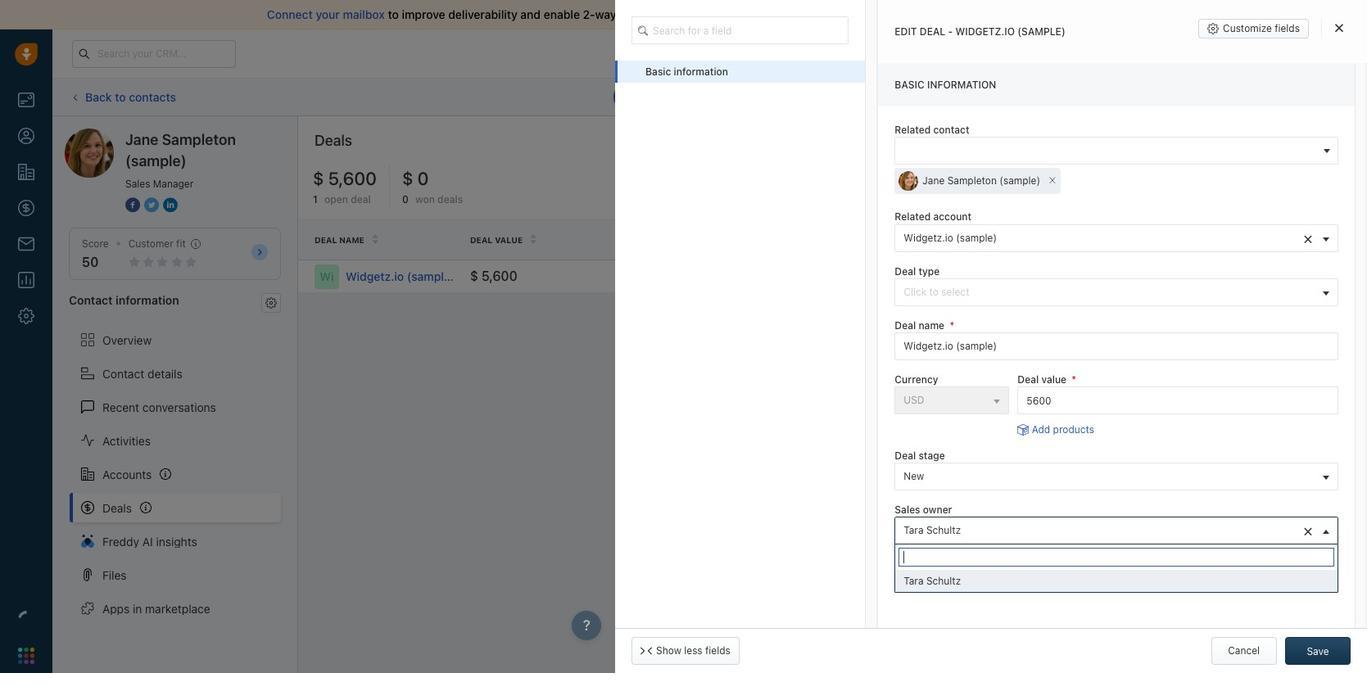 Task type: describe. For each thing, give the bounding box(es) containing it.
name for deal name
[[339, 235, 365, 245]]

edit
[[895, 25, 918, 38]]

deal for deal value *
[[1018, 374, 1039, 386]]

1 your from the left
[[316, 7, 340, 21]]

customize fields
[[1224, 22, 1301, 34]]

edit deal - widgetz.io (sample)
[[895, 25, 1066, 38]]

tara schultz list box
[[896, 571, 1338, 593]]

2 your from the left
[[831, 7, 855, 21]]

show less fields
[[657, 645, 731, 657]]

import
[[776, 7, 812, 21]]

open
[[325, 194, 348, 206]]

email
[[662, 7, 691, 21]]

details
[[148, 367, 183, 381]]

deals
[[438, 194, 463, 206]]

fit
[[176, 238, 186, 250]]

close image
[[1336, 23, 1344, 33]]

1
[[313, 194, 318, 206]]

deal name *
[[895, 319, 955, 332]]

deal for deal name *
[[895, 319, 916, 332]]

1 vertical spatial widgetz.io
[[904, 232, 954, 244]]

tara inside dialog
[[904, 525, 924, 537]]

click to select button
[[895, 278, 1339, 306]]

date
[[1040, 235, 1062, 245]]

connect your mailbox link
[[267, 7, 388, 21]]

5,600 for $ 5,600
[[482, 269, 518, 283]]

$ for $ 0
[[402, 168, 414, 189]]

and
[[521, 7, 541, 21]]

sales inside jane sampleton (sample) sales manager
[[125, 178, 150, 190]]

1 vertical spatial information
[[928, 79, 997, 91]]

add deal button
[[1265, 133, 1339, 161]]

(sample) up 'explore'
[[1018, 25, 1066, 38]]

back to contacts
[[85, 90, 176, 104]]

schultz inside 'option'
[[927, 576, 962, 588]]

contact for contact details
[[102, 367, 144, 381]]

ai
[[142, 535, 153, 549]]

deal for deal name
[[315, 235, 337, 245]]

tara schultz inside 'option'
[[904, 576, 962, 588]]

-
[[949, 25, 953, 38]]

cancel button
[[1212, 638, 1277, 665]]

manager
[[153, 178, 194, 190]]

Search for a field text field
[[632, 16, 849, 44]]

in for jan
[[996, 270, 1004, 282]]

(sample) inside jane sampleton (sample) sales manager
[[125, 152, 187, 170]]

to for back to contacts
[[115, 90, 126, 104]]

sampleton for jane sampleton (sample)
[[948, 175, 997, 187]]

1 horizontal spatial deals
[[315, 132, 352, 149]]

insights
[[156, 535, 197, 549]]

customize fields button
[[1199, 19, 1310, 39]]

twitter circled image
[[144, 197, 159, 214]]

task
[[968, 91, 989, 103]]

explore plans link
[[1049, 43, 1131, 63]]

50
[[82, 255, 99, 270]]

facebook circled image
[[125, 197, 140, 214]]

linkedin circled image
[[163, 197, 178, 214]]

less
[[685, 645, 703, 657]]

back
[[85, 90, 112, 104]]

tara schultz inside dialog
[[904, 525, 962, 537]]

× inside button
[[1049, 172, 1057, 187]]

2-
[[583, 7, 595, 21]]

deal inside $ 5,600 1 open deal
[[351, 194, 371, 206]]

save
[[1308, 646, 1330, 658]]

contact
[[934, 124, 970, 136]]

related account
[[895, 211, 972, 223]]

deal
[[920, 25, 946, 38]]

show less fields button
[[632, 638, 740, 665]]

conversations
[[143, 400, 216, 414]]

add for add deal
[[1289, 140, 1308, 152]]

new button
[[895, 463, 1339, 491]]

basic information link
[[616, 61, 866, 83]]

click
[[904, 286, 927, 298]]

back to contacts link
[[69, 84, 177, 110]]

mng settings image
[[266, 297, 277, 309]]

name for deal name *
[[919, 319, 945, 332]]

won
[[416, 194, 435, 206]]

× button
[[1045, 168, 1061, 195]]

freddy
[[102, 535, 139, 549]]

connect your mailbox to improve deliverability and enable 2-way sync of email conversations. import all your sales data
[[267, 7, 913, 21]]

tara inside tara schultz 'option'
[[904, 576, 924, 588]]

deliverability
[[449, 7, 518, 21]]

activities
[[102, 434, 151, 448]]

0 vertical spatial fields
[[1275, 22, 1301, 34]]

2 horizontal spatial $
[[470, 269, 479, 283]]

customer fit
[[128, 238, 186, 250]]

1 vertical spatial deals
[[102, 501, 132, 515]]

new
[[904, 471, 925, 483]]

data
[[889, 7, 913, 21]]

(sample) down the account
[[957, 232, 997, 244]]

jane for jane sampleton (sample)
[[923, 175, 945, 187]]

× for related account
[[1304, 228, 1314, 247]]

add for add products
[[1032, 424, 1051, 436]]

show
[[657, 645, 682, 657]]

0 vertical spatial information
[[674, 66, 729, 78]]

0 vertical spatial basic
[[646, 66, 671, 78]]

sales
[[858, 7, 886, 21]]

Search your CRM... text field
[[72, 40, 236, 68]]

stage
[[919, 450, 945, 462]]

closes in jan
[[962, 270, 1023, 282]]

(sample) left × button
[[1000, 175, 1041, 187]]

explore plans
[[1058, 47, 1122, 59]]

currency
[[895, 374, 939, 386]]

related for related contact
[[895, 124, 931, 136]]

contact details
[[102, 367, 183, 381]]

enable
[[544, 7, 580, 21]]

1 horizontal spatial widgetz.io (sample)
[[904, 232, 997, 244]]

account
[[934, 211, 972, 223]]

2 vertical spatial widgetz.io
[[346, 269, 404, 283]]

overview
[[102, 333, 152, 347]]



Task type: vqa. For each thing, say whether or not it's contained in the screenshot.
ago to the top
no



Task type: locate. For each thing, give the bounding box(es) containing it.
0 vertical spatial schultz
[[927, 525, 962, 537]]

sampleton
[[162, 131, 236, 148], [948, 175, 997, 187]]

* for deal value *
[[1072, 374, 1077, 386]]

1 related from the top
[[895, 124, 931, 136]]

add products link
[[1018, 423, 1095, 437]]

deal name
[[315, 235, 365, 245]]

2 horizontal spatial widgetz.io
[[956, 25, 1015, 38]]

deal stage
[[895, 450, 945, 462]]

customer
[[128, 238, 174, 250]]

1 vertical spatial fields
[[706, 645, 731, 657]]

cancel
[[1229, 645, 1260, 657]]

in left jan
[[996, 270, 1004, 282]]

information down the search for a field text box
[[674, 66, 729, 78]]

score
[[82, 238, 109, 250]]

information up contact
[[928, 79, 997, 91]]

× for sales owner
[[1304, 521, 1314, 540]]

sales left owner
[[895, 504, 921, 517]]

plans
[[1096, 47, 1122, 59]]

0 vertical spatial related
[[895, 124, 931, 136]]

1 vertical spatial to
[[115, 90, 126, 104]]

×
[[1049, 172, 1057, 187], [1304, 228, 1314, 247], [1304, 521, 1314, 540]]

1 vertical spatial in
[[133, 602, 142, 616]]

1 vertical spatial basic information
[[895, 79, 997, 91]]

widgetz.io down deal name on the left
[[346, 269, 404, 283]]

expected
[[962, 235, 1007, 245]]

sales inside dialog
[[895, 504, 921, 517]]

conversations.
[[694, 7, 773, 21]]

0 horizontal spatial fields
[[706, 645, 731, 657]]

0 vertical spatial widgetz.io (sample)
[[904, 232, 997, 244]]

sms
[[878, 91, 899, 103]]

value up add products link
[[1042, 374, 1067, 386]]

related
[[895, 124, 931, 136], [895, 211, 931, 223]]

sms button
[[853, 83, 907, 111]]

sales up facebook circled image
[[125, 178, 150, 190]]

jan
[[1007, 270, 1023, 282]]

contacts
[[129, 90, 176, 104]]

$ for $ 5,600
[[313, 168, 324, 189]]

1 vertical spatial widgetz.io (sample)
[[346, 269, 455, 283]]

related for related account
[[895, 211, 931, 223]]

information up overview
[[116, 294, 179, 308]]

0 left won
[[402, 194, 409, 206]]

1 horizontal spatial basic
[[895, 79, 925, 91]]

0 horizontal spatial basic
[[646, 66, 671, 78]]

1 horizontal spatial information
[[674, 66, 729, 78]]

0 vertical spatial deal
[[1311, 140, 1330, 152]]

0 vertical spatial contact
[[69, 294, 113, 308]]

1 horizontal spatial sales
[[895, 504, 921, 517]]

add
[[1289, 140, 1308, 152], [1032, 424, 1051, 436]]

1 vertical spatial 5,600
[[482, 269, 518, 283]]

deals up freddy
[[102, 501, 132, 515]]

$
[[313, 168, 324, 189], [402, 168, 414, 189], [470, 269, 479, 283]]

5,600 inside $ 5,600 1 open deal
[[328, 168, 377, 189]]

1 vertical spatial basic
[[895, 79, 925, 91]]

2 vertical spatial information
[[116, 294, 179, 308]]

usd
[[904, 394, 925, 407]]

freshworks switcher image
[[18, 648, 34, 664]]

dialog containing ×
[[616, 0, 1368, 674]]

jane inside jane sampleton (sample) sales manager
[[125, 131, 159, 148]]

2 vertical spatial ×
[[1304, 521, 1314, 540]]

0 vertical spatial name
[[339, 235, 365, 245]]

1 horizontal spatial value
[[1042, 374, 1067, 386]]

sync
[[620, 7, 645, 21]]

0 horizontal spatial widgetz.io
[[346, 269, 404, 283]]

sampleton inside dialog
[[948, 175, 997, 187]]

0 vertical spatial sales
[[125, 178, 150, 190]]

connect
[[267, 7, 313, 21]]

0 vertical spatial 0
[[418, 168, 429, 189]]

select
[[942, 286, 970, 298]]

expected close date
[[962, 235, 1062, 245]]

2 horizontal spatial to
[[930, 286, 939, 298]]

score 50
[[82, 238, 109, 270]]

0 vertical spatial deals
[[315, 132, 352, 149]]

1 vertical spatial name
[[919, 319, 945, 332]]

deal for deal type
[[895, 265, 916, 278]]

to right click
[[930, 286, 939, 298]]

usd button
[[895, 387, 1010, 415]]

basic information up contact
[[895, 79, 997, 91]]

0 horizontal spatial information
[[116, 294, 179, 308]]

0 horizontal spatial $
[[313, 168, 324, 189]]

0 vertical spatial widgetz.io
[[956, 25, 1015, 38]]

dialog
[[616, 0, 1368, 674]]

2 horizontal spatial information
[[928, 79, 997, 91]]

0 vertical spatial basic information
[[646, 66, 729, 78]]

basic information
[[646, 66, 729, 78], [895, 79, 997, 91]]

task button
[[943, 83, 998, 111]]

recent conversations
[[102, 400, 216, 414]]

explore
[[1058, 47, 1094, 59]]

basic down search image
[[646, 66, 671, 78]]

deal down open
[[315, 235, 337, 245]]

deal up $ 5,600
[[470, 235, 493, 245]]

of
[[648, 7, 659, 21]]

your left "mailbox"
[[316, 7, 340, 21]]

1 vertical spatial deal
[[351, 194, 371, 206]]

1 vertical spatial jane
[[923, 175, 945, 187]]

0 horizontal spatial deal
[[351, 194, 371, 206]]

sampleton inside jane sampleton (sample) sales manager
[[162, 131, 236, 148]]

0 horizontal spatial add
[[1032, 424, 1051, 436]]

deal for deal value
[[470, 235, 493, 245]]

0 vertical spatial ×
[[1049, 172, 1057, 187]]

widgetz.io down "related account"
[[904, 232, 954, 244]]

contact up the recent
[[102, 367, 144, 381]]

1 horizontal spatial $
[[402, 168, 414, 189]]

import all your sales data link
[[776, 7, 916, 21]]

sampleton for jane sampleton (sample) sales manager
[[162, 131, 236, 148]]

1 horizontal spatial jane
[[923, 175, 945, 187]]

to right back in the top of the page
[[115, 90, 126, 104]]

all
[[815, 7, 828, 21]]

1 schultz from the top
[[927, 525, 962, 537]]

1 vertical spatial related
[[895, 211, 931, 223]]

related left the account
[[895, 211, 931, 223]]

schultz
[[927, 525, 962, 537], [927, 576, 962, 588]]

$ 5,600
[[470, 269, 518, 283]]

1 tara schultz from the top
[[904, 525, 962, 537]]

jane down contacts
[[125, 131, 159, 148]]

widgetz.io (sample) down the account
[[904, 232, 997, 244]]

1 horizontal spatial deal
[[1311, 140, 1330, 152]]

2 vertical spatial to
[[930, 286, 939, 298]]

0 vertical spatial tara schultz
[[904, 525, 962, 537]]

0 horizontal spatial *
[[950, 319, 955, 332]]

1 vertical spatial tara
[[904, 576, 924, 588]]

add deal
[[1289, 140, 1330, 152]]

2 tara schultz from the top
[[904, 576, 962, 588]]

widgetz.io (sample) link
[[346, 268, 455, 285]]

tara
[[904, 525, 924, 537], [904, 576, 924, 588]]

0 vertical spatial *
[[950, 319, 955, 332]]

jane sampleton (sample) sales manager
[[125, 131, 236, 190]]

0 horizontal spatial in
[[133, 602, 142, 616]]

5,600 for $ 5,600 1 open deal
[[328, 168, 377, 189]]

fields right less
[[706, 645, 731, 657]]

widgetz.io (sample)
[[904, 232, 997, 244], [346, 269, 455, 283]]

2 schultz from the top
[[927, 576, 962, 588]]

1 tara from the top
[[904, 525, 924, 537]]

value for deal value
[[495, 235, 523, 245]]

contact information
[[69, 294, 179, 308]]

to inside button
[[930, 286, 939, 298]]

0 horizontal spatial sampleton
[[162, 131, 236, 148]]

deal type
[[895, 265, 940, 278]]

owner
[[924, 504, 953, 517]]

recent
[[102, 400, 139, 414]]

closes
[[962, 270, 993, 282]]

sampleton up the account
[[948, 175, 997, 187]]

(sample)
[[1018, 25, 1066, 38], [125, 152, 187, 170], [1000, 175, 1041, 187], [957, 232, 997, 244], [407, 269, 455, 283]]

0
[[418, 168, 429, 189], [402, 194, 409, 206]]

0 vertical spatial in
[[996, 270, 1004, 282]]

fields right customize
[[1275, 22, 1301, 34]]

sampleton up the manager
[[162, 131, 236, 148]]

1 vertical spatial sales
[[895, 504, 921, 517]]

apps in marketplace
[[102, 602, 210, 616]]

1 horizontal spatial to
[[388, 7, 399, 21]]

save button
[[1286, 638, 1351, 665]]

0 horizontal spatial widgetz.io (sample)
[[346, 269, 455, 283]]

1 horizontal spatial basic information
[[895, 79, 997, 91]]

to for click to select
[[930, 286, 939, 298]]

1 vertical spatial value
[[1042, 374, 1067, 386]]

50 button
[[82, 255, 99, 270]]

value up $ 5,600
[[495, 235, 523, 245]]

0 horizontal spatial sales
[[125, 178, 150, 190]]

5,600 up open
[[328, 168, 377, 189]]

0 horizontal spatial jane
[[125, 131, 159, 148]]

your right all
[[831, 7, 855, 21]]

0 vertical spatial 5,600
[[328, 168, 377, 189]]

close
[[1009, 235, 1038, 245]]

contact for contact information
[[69, 294, 113, 308]]

0 vertical spatial add
[[1289, 140, 1308, 152]]

related left contact
[[895, 124, 931, 136]]

$ inside $ 5,600 1 open deal
[[313, 168, 324, 189]]

widgetz.io
[[956, 25, 1015, 38], [904, 232, 954, 244], [346, 269, 404, 283]]

$ 5,600 1 open deal
[[313, 168, 377, 206]]

(sample) left $ 5,600
[[407, 269, 455, 283]]

name down open
[[339, 235, 365, 245]]

click to select
[[904, 286, 970, 298]]

2 related from the top
[[895, 211, 931, 223]]

1 vertical spatial schultz
[[927, 576, 962, 588]]

$ right $ 5,600 1 open deal on the left top of the page
[[402, 168, 414, 189]]

way
[[595, 7, 617, 21]]

search image
[[638, 23, 655, 37]]

0 vertical spatial jane
[[125, 131, 159, 148]]

name inside dialog
[[919, 319, 945, 332]]

products
[[1054, 424, 1095, 436]]

freddy ai insights
[[102, 535, 197, 549]]

0 up won
[[418, 168, 429, 189]]

0 horizontal spatial 5,600
[[328, 168, 377, 189]]

add inside dialog
[[1032, 424, 1051, 436]]

1 horizontal spatial add
[[1289, 140, 1308, 152]]

1 horizontal spatial sampleton
[[948, 175, 997, 187]]

0 vertical spatial tara
[[904, 525, 924, 537]]

$ 0 0 won deals
[[402, 168, 463, 206]]

accounts
[[102, 468, 152, 482]]

deals up $ 5,600 1 open deal on the left top of the page
[[315, 132, 352, 149]]

0 vertical spatial value
[[495, 235, 523, 245]]

contact down "50" "button"
[[69, 294, 113, 308]]

1 horizontal spatial in
[[996, 270, 1004, 282]]

deal for deal stage
[[895, 450, 916, 462]]

send email image
[[1206, 47, 1217, 60]]

0 horizontal spatial to
[[115, 90, 126, 104]]

None search field
[[899, 549, 1335, 568]]

0 vertical spatial sampleton
[[162, 131, 236, 148]]

jane for jane sampleton (sample) sales manager
[[125, 131, 159, 148]]

Start typing... text field
[[895, 333, 1339, 361]]

$ up 1
[[313, 168, 324, 189]]

* up the products
[[1072, 374, 1077, 386]]

1 vertical spatial *
[[1072, 374, 1077, 386]]

jane sampleton (sample)
[[923, 175, 1041, 187]]

1 horizontal spatial 0
[[418, 168, 429, 189]]

5,600 down the 'deal value'
[[482, 269, 518, 283]]

jane up "related account"
[[923, 175, 945, 187]]

deal down click
[[895, 319, 916, 332]]

to right "mailbox"
[[388, 7, 399, 21]]

1 horizontal spatial fields
[[1275, 22, 1301, 34]]

add products
[[1032, 424, 1095, 436]]

basic up related contact
[[895, 79, 925, 91]]

1 vertical spatial sampleton
[[948, 175, 997, 187]]

type
[[919, 265, 940, 278]]

0 horizontal spatial name
[[339, 235, 365, 245]]

in right apps
[[133, 602, 142, 616]]

deal
[[315, 235, 337, 245], [470, 235, 493, 245], [895, 265, 916, 278], [895, 319, 916, 332], [1018, 374, 1039, 386], [895, 450, 916, 462]]

marketplace
[[145, 602, 210, 616]]

0 horizontal spatial value
[[495, 235, 523, 245]]

1 vertical spatial 0
[[402, 194, 409, 206]]

1 vertical spatial add
[[1032, 424, 1051, 436]]

Enter value number field
[[1018, 387, 1339, 415]]

basic information inside basic information link
[[646, 66, 729, 78]]

0 horizontal spatial 0
[[402, 194, 409, 206]]

customize
[[1224, 22, 1273, 34]]

value for deal value *
[[1042, 374, 1067, 386]]

1 vertical spatial tara schultz
[[904, 576, 962, 588]]

$ inside $ 0 0 won deals
[[402, 168, 414, 189]]

0 horizontal spatial basic information
[[646, 66, 729, 78]]

0 horizontal spatial your
[[316, 7, 340, 21]]

tara schultz option
[[896, 571, 1338, 593]]

value
[[495, 235, 523, 245], [1042, 374, 1067, 386]]

* for deal name *
[[950, 319, 955, 332]]

None search field
[[632, 16, 849, 44], [895, 137, 1339, 165], [632, 16, 849, 44], [895, 137, 1339, 165]]

name down the click to select
[[919, 319, 945, 332]]

widgetz.io right -
[[956, 25, 1015, 38]]

deal
[[1311, 140, 1330, 152], [351, 194, 371, 206]]

sales owner
[[895, 504, 953, 517]]

$ down the 'deal value'
[[470, 269, 479, 283]]

1 vertical spatial ×
[[1304, 228, 1314, 247]]

2 tara from the top
[[904, 576, 924, 588]]

deal up add products link
[[1018, 374, 1039, 386]]

deal up new
[[895, 450, 916, 462]]

add inside button
[[1289, 140, 1308, 152]]

0 horizontal spatial deals
[[102, 501, 132, 515]]

basic information down search image
[[646, 66, 729, 78]]

1 vertical spatial contact
[[102, 367, 144, 381]]

in for marketplace
[[133, 602, 142, 616]]

* down select
[[950, 319, 955, 332]]

deal inside button
[[1311, 140, 1330, 152]]

1 horizontal spatial widgetz.io
[[904, 232, 954, 244]]

1 horizontal spatial your
[[831, 7, 855, 21]]

improve
[[402, 7, 446, 21]]

mailbox
[[343, 7, 385, 21]]

widgetz.io (sample) down deal name on the left
[[346, 269, 455, 283]]

1 horizontal spatial name
[[919, 319, 945, 332]]

related contact
[[895, 124, 970, 136]]

1 horizontal spatial *
[[1072, 374, 1077, 386]]

0 vertical spatial to
[[388, 7, 399, 21]]

(sample) up the manager
[[125, 152, 187, 170]]

1 horizontal spatial 5,600
[[482, 269, 518, 283]]

deal value *
[[1018, 374, 1077, 386]]

deal up click
[[895, 265, 916, 278]]

what's new image
[[1249, 49, 1260, 60]]



